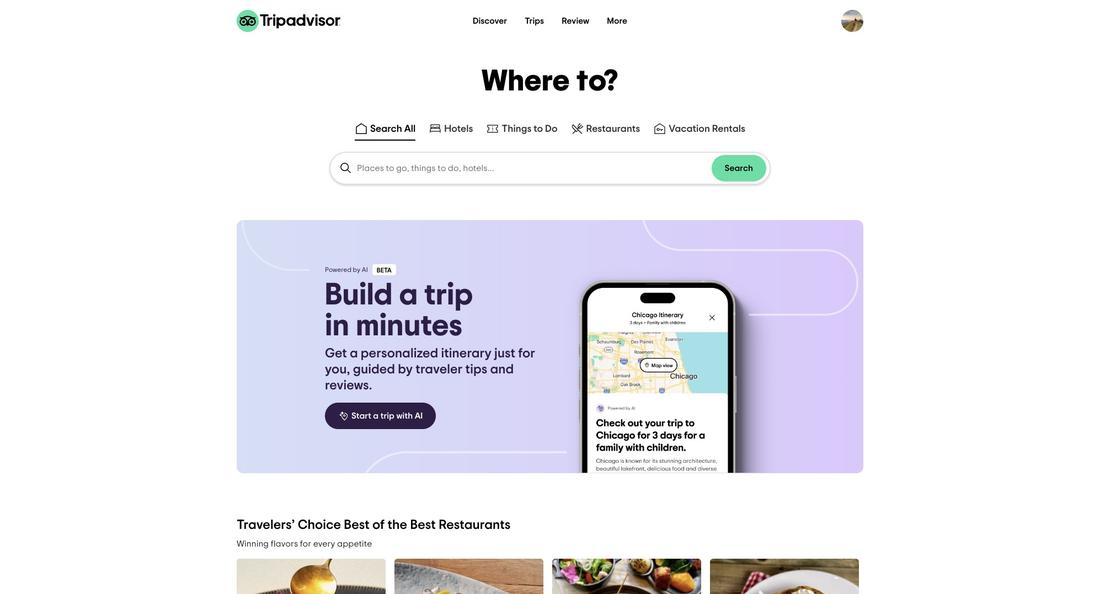 Task type: locate. For each thing, give the bounding box(es) containing it.
more
[[607, 17, 627, 25]]

start
[[351, 412, 371, 420]]

powered
[[325, 266, 351, 273]]

just
[[494, 347, 515, 360]]

1 vertical spatial restaurants
[[439, 519, 511, 532]]

where
[[482, 67, 570, 97]]

1 horizontal spatial restaurants
[[586, 124, 640, 134]]

0 vertical spatial ai
[[362, 266, 368, 273]]

ai left beta
[[362, 266, 368, 273]]

0 horizontal spatial trip
[[381, 412, 394, 420]]

hotels
[[444, 124, 473, 134]]

more button
[[598, 10, 636, 32]]

a
[[399, 280, 418, 311], [350, 347, 358, 360], [373, 412, 379, 420]]

tips
[[465, 363, 487, 376]]

winning flavors for every appetite
[[237, 540, 372, 548]]

1 vertical spatial search
[[725, 164, 753, 173]]

1 horizontal spatial search
[[725, 164, 753, 173]]

trip
[[424, 280, 473, 311], [381, 412, 394, 420]]

vacation
[[669, 124, 710, 134]]

1 horizontal spatial ai
[[415, 412, 423, 420]]

1 horizontal spatial a
[[373, 412, 379, 420]]

a inside start a trip with ai button
[[373, 412, 379, 420]]

flavors
[[271, 540, 298, 548]]

search inside search all button
[[370, 124, 402, 134]]

trips button
[[516, 10, 553, 32]]

Search search field
[[357, 163, 711, 173]]

search down rentals
[[725, 164, 753, 173]]

a right the start
[[373, 412, 379, 420]]

1 horizontal spatial for
[[518, 347, 535, 360]]

search all button
[[353, 120, 418, 141]]

reviews.
[[325, 379, 372, 392]]

by
[[353, 266, 360, 273], [398, 363, 413, 376]]

search image
[[339, 162, 353, 175]]

search left all
[[370, 124, 402, 134]]

travelers' choice best of the best restaurants
[[237, 519, 511, 532]]

a right get
[[350, 347, 358, 360]]

a for build
[[399, 280, 418, 311]]

1 vertical spatial trip
[[381, 412, 394, 420]]

ai right with
[[415, 412, 423, 420]]

search
[[370, 124, 402, 134], [725, 164, 753, 173]]

hotels button
[[427, 120, 475, 141]]

tab list
[[0, 118, 1100, 143]]

do
[[545, 124, 558, 134]]

1 vertical spatial a
[[350, 347, 358, 360]]

0 horizontal spatial best
[[344, 519, 370, 532]]

to
[[534, 124, 543, 134]]

restaurants inside 'link'
[[586, 124, 640, 134]]

discover button
[[464, 10, 516, 32]]

1 horizontal spatial trip
[[424, 280, 473, 311]]

things to do
[[502, 124, 558, 134]]

best up appetite
[[344, 519, 370, 532]]

appetite
[[337, 540, 372, 548]]

review button
[[553, 10, 598, 32]]

build
[[325, 280, 393, 311]]

trip inside button
[[381, 412, 394, 420]]

powered by ai
[[325, 266, 368, 273]]

ai
[[362, 266, 368, 273], [415, 412, 423, 420]]

0 horizontal spatial search
[[370, 124, 402, 134]]

search inside search button
[[725, 164, 753, 173]]

by down personalized
[[398, 363, 413, 376]]

for
[[518, 347, 535, 360], [300, 540, 311, 548]]

2 horizontal spatial a
[[399, 280, 418, 311]]

restaurants
[[586, 124, 640, 134], [439, 519, 511, 532]]

for left 'every'
[[300, 540, 311, 548]]

things to do button
[[484, 120, 560, 141]]

1 vertical spatial ai
[[415, 412, 423, 420]]

2 vertical spatial a
[[373, 412, 379, 420]]

0 vertical spatial search
[[370, 124, 402, 134]]

0 vertical spatial for
[[518, 347, 535, 360]]

trips
[[525, 17, 544, 25]]

by right powered
[[353, 266, 360, 273]]

travelers'
[[237, 519, 295, 532]]

trip inside build a trip in minutes get a personalized itinerary just for you, guided by traveler tips and reviews.
[[424, 280, 473, 311]]

1 vertical spatial for
[[300, 540, 311, 548]]

best
[[344, 519, 370, 532], [410, 519, 436, 532]]

for right just
[[518, 347, 535, 360]]

you,
[[325, 363, 350, 376]]

0 horizontal spatial by
[[353, 266, 360, 273]]

0 vertical spatial trip
[[424, 280, 473, 311]]

0 vertical spatial a
[[399, 280, 418, 311]]

1 horizontal spatial best
[[410, 519, 436, 532]]

1 vertical spatial by
[[398, 363, 413, 376]]

by inside build a trip in minutes get a personalized itinerary just for you, guided by traveler tips and reviews.
[[398, 363, 413, 376]]

all
[[404, 124, 416, 134]]

a right build
[[399, 280, 418, 311]]

0 horizontal spatial for
[[300, 540, 311, 548]]

0 horizontal spatial a
[[350, 347, 358, 360]]

1 horizontal spatial by
[[398, 363, 413, 376]]

best right the
[[410, 519, 436, 532]]

0 vertical spatial restaurants
[[586, 124, 640, 134]]

Search search field
[[331, 153, 770, 184]]

0 horizontal spatial ai
[[362, 266, 368, 273]]



Task type: vqa. For each thing, say whether or not it's contained in the screenshot.
Build a trip in minutes
no



Task type: describe. For each thing, give the bounding box(es) containing it.
hotels link
[[429, 122, 473, 135]]

to?
[[577, 67, 619, 97]]

start a trip with ai button
[[325, 403, 436, 429]]

0 horizontal spatial restaurants
[[439, 519, 511, 532]]

the
[[388, 519, 407, 532]]

build a trip in minutes get a personalized itinerary just for you, guided by traveler tips and reviews.
[[325, 280, 535, 392]]

tripadvisor image
[[237, 10, 340, 32]]

for inside build a trip in minutes get a personalized itinerary just for you, guided by traveler tips and reviews.
[[518, 347, 535, 360]]

where to?
[[482, 67, 619, 97]]

restaurants link
[[571, 122, 640, 135]]

1 best from the left
[[344, 519, 370, 532]]

2 best from the left
[[410, 519, 436, 532]]

0 vertical spatial by
[[353, 266, 360, 273]]

choice
[[298, 519, 341, 532]]

in
[[325, 311, 349, 342]]

with
[[396, 412, 413, 420]]

itinerary
[[441, 347, 492, 360]]

guided
[[353, 363, 395, 376]]

trip for ai
[[381, 412, 394, 420]]

search for search all
[[370, 124, 402, 134]]

start a trip with ai
[[351, 412, 423, 420]]

vacation rentals button
[[651, 120, 748, 141]]

things to do link
[[486, 122, 558, 135]]

vacation rentals link
[[653, 122, 745, 135]]

ai inside button
[[415, 412, 423, 420]]

vacation rentals
[[669, 124, 745, 134]]

winning
[[237, 540, 269, 548]]

of
[[372, 519, 385, 532]]

search button
[[711, 155, 766, 182]]

restaurants button
[[569, 120, 642, 141]]

personalized
[[361, 347, 438, 360]]

tab list containing search all
[[0, 118, 1100, 143]]

review
[[562, 17, 589, 25]]

a for start
[[373, 412, 379, 420]]

minutes
[[356, 311, 462, 342]]

get
[[325, 347, 347, 360]]

things
[[502, 124, 532, 134]]

beta
[[377, 267, 392, 274]]

search for search
[[725, 164, 753, 173]]

rentals
[[712, 124, 745, 134]]

profile picture image
[[841, 10, 863, 32]]

discover
[[473, 17, 507, 25]]

traveler
[[416, 363, 463, 376]]

search all
[[370, 124, 416, 134]]

trip for minutes
[[424, 280, 473, 311]]

every
[[313, 540, 335, 548]]

and
[[490, 363, 514, 376]]



